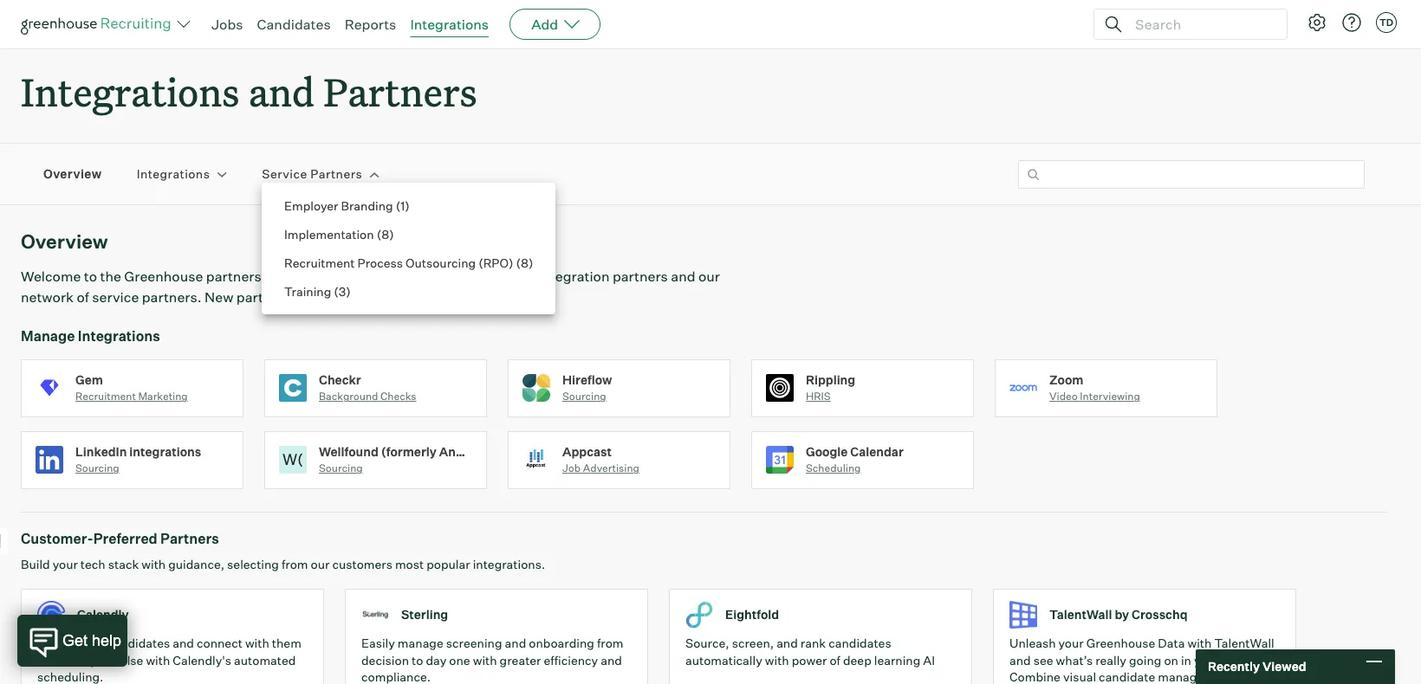 Task type: locate. For each thing, give the bounding box(es) containing it.
recruitment down 'gem'
[[75, 390, 136, 403]]

0 vertical spatial of
[[77, 289, 89, 306]]

1 horizontal spatial recruitment
[[284, 256, 355, 271]]

0 vertical spatial integrations link
[[410, 16, 489, 33]]

1 vertical spatial recruitment
[[75, 390, 136, 403]]

your up management
[[1195, 653, 1220, 668]]

jobs link
[[212, 16, 243, 33]]

0 horizontal spatial talentwall
[[1050, 608, 1113, 623]]

partners up employer branding ( 1 ) on the left top
[[311, 167, 363, 182]]

0 vertical spatial your
[[53, 558, 78, 572]]

manage
[[398, 637, 444, 651]]

where
[[328, 268, 367, 285]]

sourcing inside linkedin integrations sourcing
[[75, 462, 119, 475]]

partners down reports
[[324, 66, 477, 117]]

0 vertical spatial 8
[[382, 227, 389, 242]]

hris
[[806, 390, 831, 403]]

anyone
[[76, 653, 118, 668]]

your up what's
[[1059, 637, 1084, 651]]

going
[[1130, 653, 1162, 668]]

0 horizontal spatial your
[[53, 558, 78, 572]]

training ( 3 )
[[284, 284, 351, 299]]

0 vertical spatial recruitment
[[284, 256, 355, 271]]

talentwall
[[1050, 608, 1113, 623], [1215, 637, 1275, 651]]

candidates link
[[257, 16, 331, 33]]

0 horizontal spatial of
[[77, 289, 89, 306]]

2 vertical spatial partners
[[160, 531, 219, 548]]

learning
[[875, 653, 921, 668]]

guidance,
[[168, 558, 225, 572]]

greenhouse up partners.
[[124, 268, 203, 285]]

8 right (rpo)
[[521, 256, 529, 271]]

partners down 'partnerships' on the top
[[237, 289, 292, 306]]

0 horizontal spatial candidates
[[107, 637, 170, 651]]

candidates up deep
[[829, 637, 892, 651]]

ai
[[924, 653, 936, 668]]

overview link
[[43, 166, 102, 183]]

with inside easily manage screening and onboarding from decision to day one with greater efficiency and compliance.
[[473, 653, 497, 668]]

interviewing
[[1081, 390, 1141, 403]]

of left service
[[77, 289, 89, 306]]

from up efficiency
[[597, 637, 624, 651]]

1 horizontal spatial our
[[475, 268, 496, 285]]

from right selecting at the left bottom of the page
[[282, 558, 308, 572]]

( right the branding
[[396, 199, 401, 213]]

efficiency
[[544, 653, 598, 668]]

our
[[475, 268, 496, 285], [699, 268, 720, 285], [311, 558, 330, 572]]

1 vertical spatial partners
[[237, 289, 292, 306]]

connect
[[197, 637, 243, 651]]

unleash
[[1010, 637, 1057, 651]]

with down screening
[[473, 653, 497, 668]]

integrations.
[[473, 558, 546, 572]]

customers
[[332, 558, 393, 572]]

td button
[[1373, 9, 1401, 36]]

calendly
[[77, 608, 129, 623]]

to down manage
[[412, 653, 423, 668]]

welcome to the greenhouse partnerships page where you can explore our 450+ integration partners and our network of service partners. new partners are just a click away.
[[21, 268, 720, 306]]

of left deep
[[830, 653, 841, 668]]

0 horizontal spatial from
[[282, 558, 308, 572]]

1 horizontal spatial greenhouse
[[1087, 637, 1156, 651]]

sourcing
[[563, 390, 607, 403], [75, 462, 119, 475], [319, 462, 363, 475]]

0 horizontal spatial recruitment
[[75, 390, 136, 403]]

8 up process
[[382, 227, 389, 242]]

1 vertical spatial of
[[830, 653, 841, 668]]

partners for customer-preferred partners
[[160, 531, 219, 548]]

1 horizontal spatial your
[[1059, 637, 1084, 651]]

integrations link
[[410, 16, 489, 33], [137, 166, 210, 183]]

to
[[84, 268, 97, 285], [412, 653, 423, 668]]

popular
[[427, 558, 470, 572]]

stack
[[108, 558, 139, 572]]

with right stack
[[142, 558, 166, 572]]

0 horizontal spatial to
[[84, 268, 97, 285]]

sourcing down 'hireflow'
[[563, 390, 607, 403]]

sourcing inside hireflow sourcing
[[563, 390, 607, 403]]

advertising
[[583, 462, 640, 475]]

from
[[282, 558, 308, 572], [597, 637, 624, 651]]

0 vertical spatial talentwall
[[1050, 608, 1113, 623]]

process
[[358, 256, 403, 271]]

)
[[405, 199, 410, 213], [389, 227, 394, 242], [529, 256, 534, 271], [346, 284, 351, 299]]

1 vertical spatial from
[[597, 637, 624, 651]]

greenhouse recruiting image
[[21, 14, 177, 35]]

else
[[120, 653, 143, 668]]

Search text field
[[1131, 12, 1272, 37]]

with down screen,
[[765, 653, 790, 668]]

day
[[426, 653, 447, 668]]

talentwall left by
[[1050, 608, 1113, 623]]

partners for integrations and partners
[[324, 66, 477, 117]]

1 vertical spatial overview
[[21, 230, 108, 253]]

0 horizontal spatial sourcing
[[75, 462, 119, 475]]

google calendar scheduling
[[806, 445, 904, 475]]

menu
[[262, 183, 556, 315]]

impress top candidates and connect with them before anyone else with calendly's automated scheduling.
[[37, 637, 302, 685]]

1 horizontal spatial of
[[830, 653, 841, 668]]

to left the
[[84, 268, 97, 285]]

and
[[249, 66, 315, 117], [671, 268, 696, 285], [173, 637, 194, 651], [505, 637, 527, 651], [777, 637, 798, 651], [601, 653, 622, 668], [1010, 653, 1032, 668]]

rippling hris
[[806, 373, 856, 403]]

greenhouse up really
[[1087, 637, 1156, 651]]

candidates
[[107, 637, 170, 651], [829, 637, 892, 651]]

away.
[[389, 289, 426, 306]]

service
[[262, 167, 308, 182]]

checks
[[381, 390, 417, 403]]

1 vertical spatial greenhouse
[[1087, 637, 1156, 651]]

None text field
[[1019, 160, 1366, 189]]

2 vertical spatial your
[[1195, 653, 1220, 668]]

( up process
[[377, 227, 382, 242]]

) right the branding
[[405, 199, 410, 213]]

eightfold
[[726, 608, 780, 623]]

0 vertical spatial to
[[84, 268, 97, 285]]

candidates inside the impress top candidates and connect with them before anyone else with calendly's automated scheduling.
[[107, 637, 170, 651]]

with
[[142, 558, 166, 572], [245, 637, 269, 651], [1188, 637, 1212, 651], [146, 653, 170, 668], [473, 653, 497, 668], [765, 653, 790, 668]]

1 horizontal spatial partners
[[613, 268, 668, 285]]

with up automated on the bottom left
[[245, 637, 269, 651]]

wellfound (formerly angellist talent) sourcing
[[319, 445, 541, 475]]

) right (rpo)
[[529, 256, 534, 271]]

1 horizontal spatial talentwall
[[1215, 637, 1275, 651]]

reports
[[345, 16, 397, 33]]

1 vertical spatial talentwall
[[1215, 637, 1275, 651]]

) up process
[[389, 227, 394, 242]]

sourcing down "wellfound"
[[319, 462, 363, 475]]

sourcing down linkedin
[[75, 462, 119, 475]]

partners right integration
[[613, 268, 668, 285]]

0 vertical spatial partners
[[324, 66, 477, 117]]

partners.
[[142, 289, 202, 306]]

2 horizontal spatial sourcing
[[563, 390, 607, 403]]

recently
[[1209, 660, 1261, 675]]

0 horizontal spatial integrations link
[[137, 166, 210, 183]]

0 vertical spatial partners
[[613, 268, 668, 285]]

partners up guidance,
[[160, 531, 219, 548]]

greenhouse inside unleash your greenhouse data with talentwall and see what's really going on in your pipeline. combine visual candidate management wi
[[1087, 637, 1156, 651]]

of inside welcome to the greenhouse partnerships page where you can explore our 450+ integration partners and our network of service partners. new partners are just a click away.
[[77, 289, 89, 306]]

1 horizontal spatial sourcing
[[319, 462, 363, 475]]

marketing
[[138, 390, 188, 403]]

with up in
[[1188, 637, 1212, 651]]

linkedin
[[75, 445, 127, 459]]

build your tech stack with guidance, selecting from our customers most popular integrations.
[[21, 558, 546, 572]]

new
[[205, 289, 234, 306]]

1 vertical spatial 8
[[521, 256, 529, 271]]

0 horizontal spatial partners
[[237, 289, 292, 306]]

with right else
[[146, 653, 170, 668]]

greenhouse
[[124, 268, 203, 285], [1087, 637, 1156, 651]]

them
[[272, 637, 302, 651]]

talentwall up the pipeline.
[[1215, 637, 1275, 651]]

1 vertical spatial integrations link
[[137, 166, 210, 183]]

1 horizontal spatial integrations link
[[410, 16, 489, 33]]

integrations
[[410, 16, 489, 33], [21, 66, 240, 117], [137, 167, 210, 182], [78, 328, 160, 345]]

menu containing employer branding
[[262, 183, 556, 315]]

your
[[53, 558, 78, 572], [1059, 637, 1084, 651], [1195, 653, 1220, 668]]

scheduling.
[[37, 670, 104, 685]]

by
[[1115, 608, 1130, 623]]

recruitment up training ( 3 )
[[284, 256, 355, 271]]

0 horizontal spatial greenhouse
[[124, 268, 203, 285]]

recently viewed
[[1209, 660, 1307, 675]]

( left a
[[334, 284, 339, 299]]

candidates up else
[[107, 637, 170, 651]]

and inside the impress top candidates and connect with them before anyone else with calendly's automated scheduling.
[[173, 637, 194, 651]]

0 horizontal spatial 8
[[382, 227, 389, 242]]

1 vertical spatial to
[[412, 653, 423, 668]]

2 candidates from the left
[[829, 637, 892, 651]]

jobs
[[212, 16, 243, 33]]

your down customer-
[[53, 558, 78, 572]]

1 vertical spatial partners
[[311, 167, 363, 182]]

1 candidates from the left
[[107, 637, 170, 651]]

0 vertical spatial greenhouse
[[124, 268, 203, 285]]

click
[[357, 289, 386, 306]]

candidate
[[1099, 670, 1156, 685]]

of inside source, screen, and rank candidates automatically with power of deep learning ai
[[830, 653, 841, 668]]

talent)
[[499, 445, 541, 459]]

just
[[319, 289, 343, 306]]

greenhouse inside welcome to the greenhouse partnerships page where you can explore our 450+ integration partners and our network of service partners. new partners are just a click away.
[[124, 268, 203, 285]]

employer branding ( 1 )
[[284, 199, 410, 213]]

recruitment process outsourcing (rpo) ( 8 )
[[284, 256, 534, 271]]

1 vertical spatial your
[[1059, 637, 1084, 651]]

recruitment inside gem recruitment marketing
[[75, 390, 136, 403]]

your for build
[[53, 558, 78, 572]]

power
[[792, 653, 827, 668]]

1 horizontal spatial to
[[412, 653, 423, 668]]

1 horizontal spatial candidates
[[829, 637, 892, 651]]

1 horizontal spatial from
[[597, 637, 624, 651]]



Task type: vqa. For each thing, say whether or not it's contained in the screenshot.
Add
yes



Task type: describe. For each thing, give the bounding box(es) containing it.
visual
[[1064, 670, 1097, 685]]

rank
[[801, 637, 826, 651]]

see
[[1034, 653, 1054, 668]]

( right (rpo)
[[516, 256, 521, 271]]

gem
[[75, 373, 103, 387]]

what's
[[1057, 653, 1093, 668]]

onboarding
[[529, 637, 595, 651]]

your for unleash
[[1059, 637, 1084, 651]]

gem recruitment marketing
[[75, 373, 188, 403]]

outsourcing
[[406, 256, 476, 271]]

integration
[[539, 268, 610, 285]]

compliance.
[[362, 670, 431, 685]]

top
[[86, 637, 105, 651]]

source, screen, and rank candidates automatically with power of deep learning ai
[[686, 637, 936, 668]]

2 horizontal spatial our
[[699, 268, 720, 285]]

service partners link
[[262, 166, 363, 183]]

with inside source, screen, and rank candidates automatically with power of deep learning ai
[[765, 653, 790, 668]]

1
[[401, 199, 405, 213]]

can
[[397, 268, 420, 285]]

) right just
[[346, 284, 351, 299]]

easily manage screening and onboarding from decision to day one with greater efficiency and compliance.
[[362, 637, 624, 685]]

management
[[1159, 670, 1234, 685]]

hireflow
[[563, 373, 613, 387]]

video
[[1050, 390, 1078, 403]]

integrations and partners
[[21, 66, 477, 117]]

training
[[284, 284, 331, 299]]

customer-preferred partners
[[21, 531, 219, 548]]

from inside easily manage screening and onboarding from decision to day one with greater efficiency and compliance.
[[597, 637, 624, 651]]

on
[[1165, 653, 1179, 668]]

add button
[[510, 9, 601, 40]]

recruitment inside menu
[[284, 256, 355, 271]]

3
[[339, 284, 346, 299]]

1 horizontal spatial 8
[[521, 256, 529, 271]]

really
[[1096, 653, 1127, 668]]

integrations
[[129, 445, 201, 459]]

network
[[21, 289, 74, 306]]

build
[[21, 558, 50, 572]]

with inside unleash your greenhouse data with talentwall and see what's really going on in your pipeline. combine visual candidate management wi
[[1188, 637, 1212, 651]]

pipeline.
[[1223, 653, 1272, 668]]

explore
[[423, 268, 472, 285]]

checkr
[[319, 373, 361, 387]]

450+
[[499, 268, 536, 285]]

td button
[[1377, 12, 1398, 33]]

google
[[806, 445, 848, 459]]

configure image
[[1308, 12, 1328, 33]]

easily
[[362, 637, 395, 651]]

data
[[1159, 637, 1186, 651]]

job
[[563, 462, 581, 475]]

you
[[370, 268, 394, 285]]

(formerly
[[381, 445, 437, 459]]

calendar
[[851, 445, 904, 459]]

sourcing inside wellfound (formerly angellist talent) sourcing
[[319, 462, 363, 475]]

zoom
[[1050, 373, 1084, 387]]

2 horizontal spatial your
[[1195, 653, 1220, 668]]

a
[[346, 289, 354, 306]]

and inside welcome to the greenhouse partnerships page where you can explore our 450+ integration partners and our network of service partners. new partners are just a click away.
[[671, 268, 696, 285]]

impress
[[37, 637, 83, 651]]

before
[[37, 653, 74, 668]]

most
[[395, 558, 424, 572]]

td
[[1380, 16, 1394, 29]]

screening
[[446, 637, 502, 651]]

preferred
[[93, 531, 158, 548]]

implementation ( 8 )
[[284, 227, 394, 242]]

to inside welcome to the greenhouse partnerships page where you can explore our 450+ integration partners and our network of service partners. new partners are just a click away.
[[84, 268, 97, 285]]

and inside unleash your greenhouse data with talentwall and see what's really going on in your pipeline. combine visual candidate management wi
[[1010, 653, 1032, 668]]

the
[[100, 268, 121, 285]]

selecting
[[227, 558, 279, 572]]

add
[[532, 16, 559, 33]]

and inside source, screen, and rank candidates automatically with power of deep learning ai
[[777, 637, 798, 651]]

w(
[[283, 450, 303, 469]]

0 vertical spatial from
[[282, 558, 308, 572]]

branding
[[341, 199, 393, 213]]

unleash your greenhouse data with talentwall and see what's really going on in your pipeline. combine visual candidate management wi
[[1010, 637, 1275, 685]]

0 horizontal spatial our
[[311, 558, 330, 572]]

appcast
[[563, 445, 612, 459]]

rippling
[[806, 373, 856, 387]]

service partners
[[262, 167, 363, 182]]

greater
[[500, 653, 541, 668]]

to inside easily manage screening and onboarding from decision to day one with greater efficiency and compliance.
[[412, 653, 423, 668]]

(rpo)
[[479, 256, 514, 271]]

candidates
[[257, 16, 331, 33]]

0 vertical spatial overview
[[43, 167, 102, 182]]

talentwall inside unleash your greenhouse data with talentwall and see what's really going on in your pipeline. combine visual candidate management wi
[[1215, 637, 1275, 651]]

manage integrations
[[21, 328, 160, 345]]

employer
[[284, 199, 339, 213]]

partnerships
[[206, 268, 289, 285]]

automated
[[234, 653, 296, 668]]

automatically
[[686, 653, 763, 668]]

talentwall by crosschq
[[1050, 608, 1188, 623]]

combine
[[1010, 670, 1061, 685]]

implementation
[[284, 227, 374, 242]]

candidates inside source, screen, and rank candidates automatically with power of deep learning ai
[[829, 637, 892, 651]]



